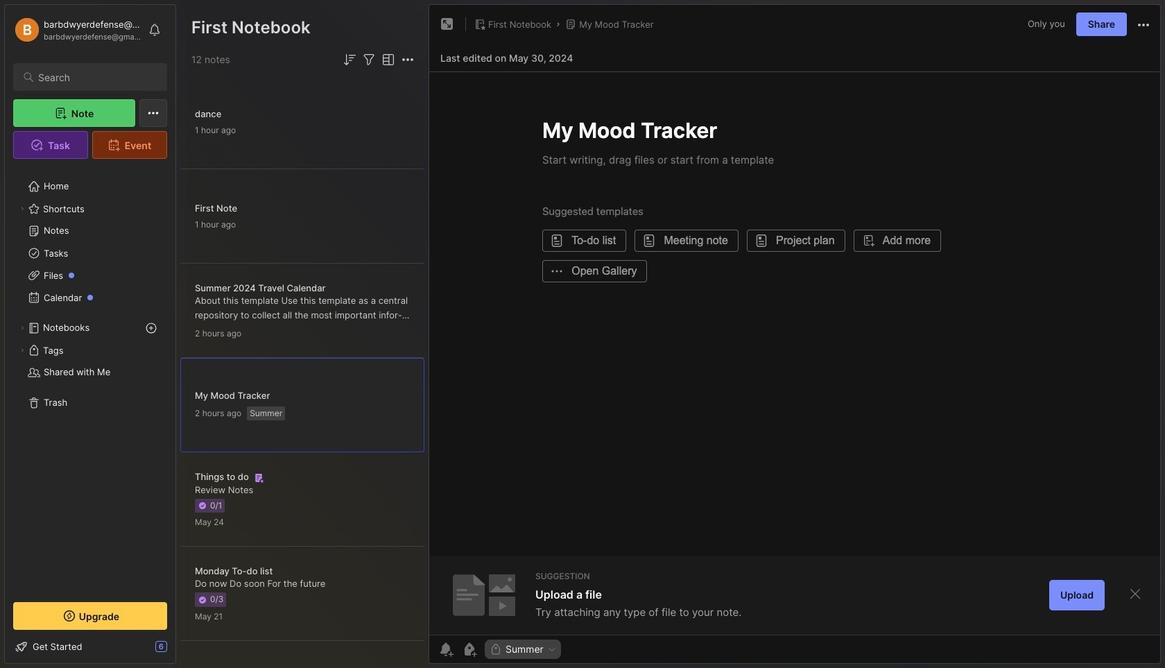 Task type: vqa. For each thing, say whether or not it's contained in the screenshot.
Add a reminder ICON
yes



Task type: describe. For each thing, give the bounding box(es) containing it.
main element
[[0, 0, 180, 668]]

Summer Tag actions field
[[544, 644, 557, 654]]

Add tag field
[[565, 643, 669, 656]]

Search text field
[[38, 71, 155, 84]]

expand tags image
[[18, 346, 26, 354]]

add filters image
[[361, 51, 377, 68]]

more actions image for more actions field to the left
[[400, 51, 416, 68]]

Help and Learning task checklist field
[[5, 635, 176, 658]]

add a reminder image
[[438, 641, 454, 658]]

Sort options field
[[341, 51, 358, 68]]

click to collapse image
[[175, 642, 186, 659]]

View options field
[[377, 51, 397, 68]]



Task type: locate. For each thing, give the bounding box(es) containing it.
Add filters field
[[361, 51, 377, 68]]

0 horizontal spatial more actions field
[[400, 51, 416, 68]]

more actions field inside note window element
[[1136, 15, 1152, 33]]

tree
[[5, 167, 176, 590]]

None search field
[[38, 69, 155, 85]]

0 vertical spatial more actions field
[[1136, 15, 1152, 33]]

0 horizontal spatial more actions image
[[400, 51, 416, 68]]

tree inside main element
[[5, 167, 176, 590]]

More actions field
[[1136, 15, 1152, 33], [400, 51, 416, 68]]

add tag image
[[461, 641, 478, 658]]

expand notebooks image
[[18, 324, 26, 332]]

Account field
[[13, 16, 142, 44]]

none search field inside main element
[[38, 69, 155, 85]]

more actions image
[[1136, 17, 1152, 33], [400, 51, 416, 68]]

note window element
[[429, 4, 1161, 667]]

1 vertical spatial more actions image
[[400, 51, 416, 68]]

1 horizontal spatial more actions field
[[1136, 15, 1152, 33]]

expand note image
[[439, 16, 456, 33]]

Note Editor text field
[[429, 71, 1161, 556]]

more actions image inside note window element
[[1136, 17, 1152, 33]]

1 horizontal spatial more actions image
[[1136, 17, 1152, 33]]

1 vertical spatial more actions field
[[400, 51, 416, 68]]

more actions image for more actions field inside note window element
[[1136, 17, 1152, 33]]

0 vertical spatial more actions image
[[1136, 17, 1152, 33]]



